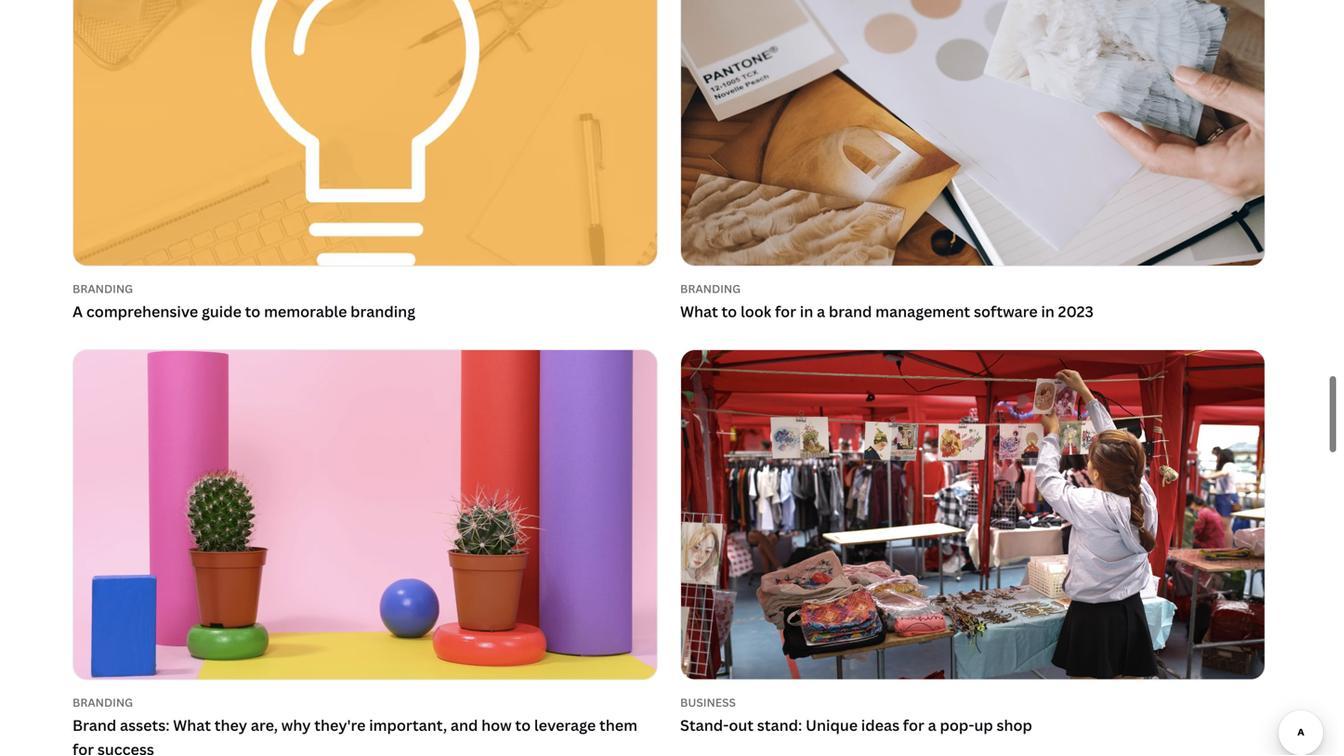 Task type: locate. For each thing, give the bounding box(es) containing it.
photo from pexels image
[[681, 351, 1265, 680]]

business link
[[680, 695, 1266, 711]]

for inside business stand-out stand: unique ideas for a pop-up shop
[[903, 716, 925, 736]]

branding inside branding a comprehensive guide to memorable branding
[[73, 281, 133, 297]]

branding
[[73, 281, 133, 297], [680, 281, 741, 297], [73, 695, 133, 711]]

a
[[817, 302, 826, 322], [928, 716, 937, 736]]

what left 'look'
[[680, 302, 718, 322]]

in
[[800, 302, 814, 322], [1042, 302, 1055, 322]]

for
[[775, 302, 797, 322], [903, 716, 925, 736], [73, 740, 94, 756]]

what inside branding brand assets: what they are, why they're important, and how to leverage them for success
[[173, 716, 211, 736]]

to left 'look'
[[722, 302, 737, 322]]

for right "ideas"
[[903, 716, 925, 736]]

for right 'look'
[[775, 302, 797, 322]]

to right how
[[515, 716, 531, 736]]

ideas
[[862, 716, 900, 736]]

branding link up brand assets: what they are, why they're important, and how to leverage them for success link
[[73, 695, 658, 711]]

2 horizontal spatial for
[[903, 716, 925, 736]]

1 vertical spatial for
[[903, 716, 925, 736]]

are,
[[251, 716, 278, 736]]

branding a comprehensive guide to memorable branding
[[73, 281, 416, 322]]

1 horizontal spatial what
[[680, 302, 718, 322]]

in left brand
[[800, 302, 814, 322]]

branding inside branding what to look for in a brand management software in 2023
[[680, 281, 741, 297]]

comprehensive
[[86, 302, 198, 322]]

2 vertical spatial for
[[73, 740, 94, 756]]

branding link up what to look for in a brand management software in 2023 link
[[680, 281, 1266, 297]]

0 horizontal spatial for
[[73, 740, 94, 756]]

branding inside branding brand assets: what they are, why they're important, and how to leverage them for success
[[73, 695, 133, 711]]

0 vertical spatial what
[[680, 302, 718, 322]]

what
[[680, 302, 718, 322], [173, 716, 211, 736]]

2 horizontal spatial to
[[722, 302, 737, 322]]

pop-
[[940, 716, 975, 736]]

them
[[600, 716, 638, 736]]

branding up brand
[[73, 695, 133, 711]]

for down brand
[[73, 740, 94, 756]]

what inside branding what to look for in a brand management software in 2023
[[680, 302, 718, 322]]

1 horizontal spatial in
[[1042, 302, 1055, 322]]

stand-
[[680, 716, 729, 736]]

branding link for a
[[680, 281, 1266, 297]]

0 horizontal spatial what
[[173, 716, 211, 736]]

1 horizontal spatial a
[[928, 716, 937, 736]]

1 horizontal spatial to
[[515, 716, 531, 736]]

business stand-out stand: unique ideas for a pop-up shop
[[680, 695, 1033, 736]]

guide
[[202, 302, 242, 322]]

branding link up the "a comprehensive guide to memorable branding" link
[[73, 281, 658, 297]]

brand assets: what they are, why they're important, and how to leverage them for success link
[[73, 714, 658, 756]]

branding up a
[[73, 281, 133, 297]]

what left "they"
[[173, 716, 211, 736]]

0 horizontal spatial to
[[245, 302, 261, 322]]

important,
[[369, 716, 447, 736]]

0 horizontal spatial a
[[817, 302, 826, 322]]

branding
[[351, 302, 416, 322]]

they
[[215, 716, 247, 736]]

to right guide
[[245, 302, 261, 322]]

stand-out stand: unique ideas for a pop-up shop link
[[680, 714, 1266, 738]]

assets:
[[120, 716, 170, 736]]

to inside branding a comprehensive guide to memorable branding
[[245, 302, 261, 322]]

1 horizontal spatial for
[[775, 302, 797, 322]]

a left pop-
[[928, 716, 937, 736]]

a left brand
[[817, 302, 826, 322]]

memorable
[[264, 302, 347, 322]]

how
[[482, 716, 512, 736]]

0 vertical spatial for
[[775, 302, 797, 322]]

unique
[[806, 716, 858, 736]]

1 vertical spatial what
[[173, 716, 211, 736]]

to inside branding what to look for in a brand management software in 2023
[[722, 302, 737, 322]]

to
[[245, 302, 261, 322], [722, 302, 737, 322], [515, 716, 531, 736]]

in left 2023
[[1042, 302, 1055, 322]]

branding link
[[73, 281, 658, 297], [680, 281, 1266, 297], [73, 695, 658, 711]]

and
[[451, 716, 478, 736]]

0 vertical spatial a
[[817, 302, 826, 322]]

1 vertical spatial a
[[928, 716, 937, 736]]

0 horizontal spatial in
[[800, 302, 814, 322]]

2 in from the left
[[1042, 302, 1055, 322]]

branding for what
[[680, 281, 741, 297]]

branding up 'look'
[[680, 281, 741, 297]]

1 in from the left
[[800, 302, 814, 322]]



Task type: vqa. For each thing, say whether or not it's contained in the screenshot.
"being"
no



Task type: describe. For each thing, give the bounding box(es) containing it.
out
[[729, 716, 754, 736]]

what to look for in a brand management software in 2023 link
[[680, 300, 1266, 324]]

shop
[[997, 716, 1033, 736]]

success
[[97, 740, 154, 756]]

look
[[741, 302, 772, 322]]

branding what to look for in a brand management software in 2023
[[680, 281, 1094, 322]]

to inside branding brand assets: what they are, why they're important, and how to leverage them for success
[[515, 716, 531, 736]]

they're
[[314, 716, 366, 736]]

a inside branding what to look for in a brand management software in 2023
[[817, 302, 826, 322]]

for inside branding brand assets: what they are, why they're important, and how to leverage them for success
[[73, 740, 94, 756]]

brand
[[73, 716, 116, 736]]

a inside business stand-out stand: unique ideas for a pop-up shop
[[928, 716, 937, 736]]

a comprehensive guide to memorable branding link
[[73, 300, 658, 324]]

software
[[974, 302, 1038, 322]]

branding for a
[[73, 281, 133, 297]]

why
[[281, 716, 311, 736]]

a
[[73, 302, 83, 322]]

branding for brand
[[73, 695, 133, 711]]

branding link for branding
[[73, 281, 658, 297]]

brand
[[829, 302, 872, 322]]

branding link for why
[[73, 695, 658, 711]]

branding brand assets: what they are, why they're important, and how to leverage them for success
[[73, 695, 638, 756]]

2023
[[1058, 302, 1094, 322]]

up
[[975, 716, 993, 736]]

stand:
[[757, 716, 802, 736]]

for inside branding what to look for in a brand management software in 2023
[[775, 302, 797, 322]]

leverage
[[534, 716, 596, 736]]

management
[[876, 302, 971, 322]]

business
[[680, 695, 736, 711]]



